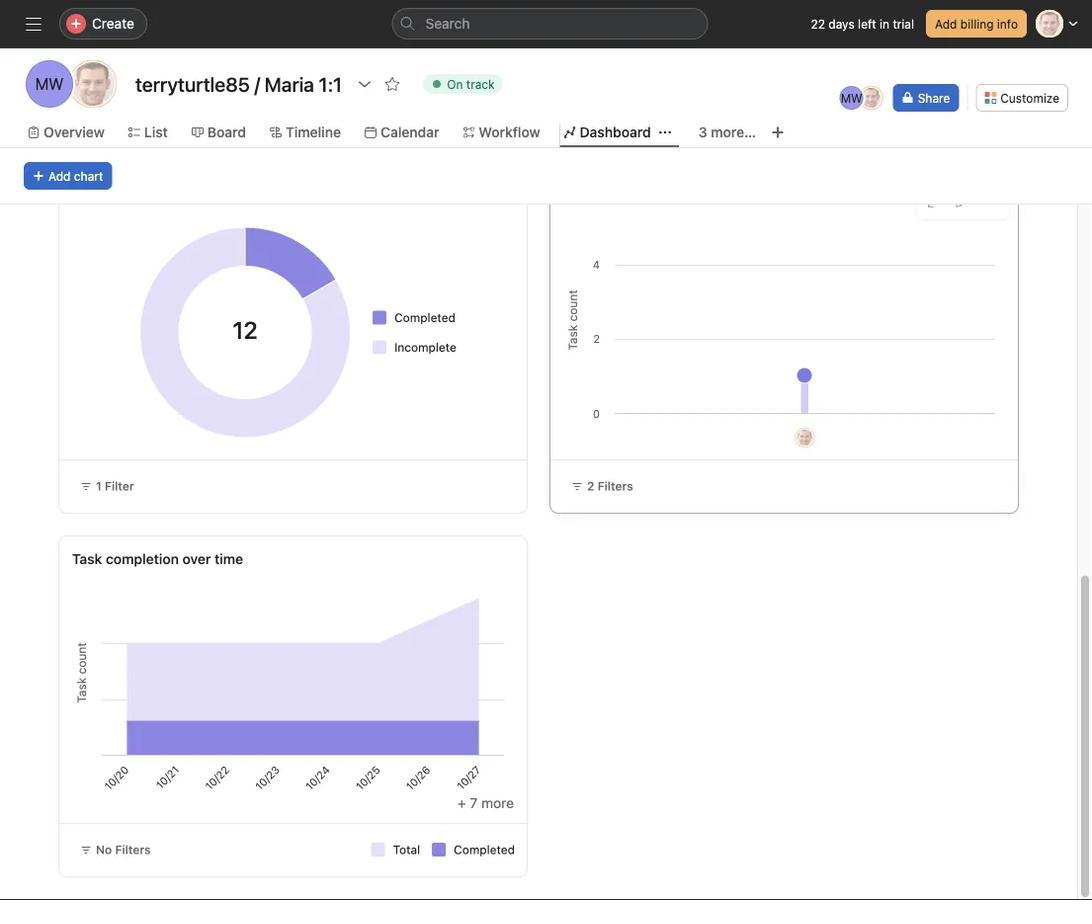 Task type: locate. For each thing, give the bounding box(es) containing it.
3 more… button
[[699, 122, 757, 143]]

completed up incomplete
[[395, 311, 456, 325]]

1 horizontal spatial filters
[[598, 480, 634, 493]]

add
[[935, 17, 958, 31], [48, 169, 71, 183]]

3
[[699, 124, 708, 140]]

calendar
[[381, 124, 439, 140]]

workflow link
[[463, 122, 540, 143]]

create
[[92, 15, 134, 32]]

filters right no
[[115, 844, 151, 857]]

1 horizontal spatial add
[[935, 17, 958, 31]]

days
[[829, 17, 855, 31]]

completed
[[395, 311, 456, 325], [454, 844, 515, 857]]

left
[[858, 17, 877, 31]]

0 vertical spatial add
[[935, 17, 958, 31]]

0 vertical spatial filters
[[598, 480, 634, 493]]

board link
[[192, 122, 246, 143]]

expand sidebar image
[[26, 16, 42, 32]]

1 tasks from the left
[[108, 187, 143, 204]]

0 horizontal spatial filters
[[115, 844, 151, 857]]

add left chart
[[48, 169, 71, 183]]

edit chart image
[[464, 193, 480, 209]]

filters for 2 filters
[[598, 480, 634, 493]]

search
[[426, 15, 470, 32]]

dashboard
[[580, 124, 651, 140]]

tasks right the upcoming
[[634, 187, 669, 204]]

0 horizontal spatial tasks
[[108, 187, 143, 204]]

total tasks by completion status
[[72, 187, 283, 204]]

tasks
[[108, 187, 143, 204], [634, 187, 669, 204]]

overview
[[44, 124, 105, 140]]

more
[[482, 796, 514, 812]]

total for total tasks by completion status
[[72, 187, 104, 204]]

timeline
[[286, 124, 341, 140]]

0 vertical spatial total
[[72, 187, 104, 204]]

on track button
[[414, 70, 512, 98]]

list link
[[128, 122, 168, 143]]

more actions image
[[983, 193, 999, 209]]

customize
[[1001, 91, 1060, 105]]

add left billing
[[935, 17, 958, 31]]

2 filters button
[[563, 473, 642, 500]]

1 vertical spatial add
[[48, 169, 71, 183]]

mw left share button
[[841, 91, 863, 105]]

mw
[[35, 75, 64, 93], [841, 91, 863, 105]]

no
[[96, 844, 112, 857]]

0 horizontal spatial add
[[48, 169, 71, 183]]

dashboard link
[[564, 122, 651, 143]]

completed down "+ 7 more" button
[[454, 844, 515, 857]]

over time
[[183, 551, 243, 568]]

completion
[[106, 551, 179, 568]]

workflow
[[479, 124, 540, 140]]

1 filter
[[96, 480, 134, 493]]

tt
[[83, 75, 103, 93], [864, 91, 879, 105], [798, 431, 813, 445]]

1 horizontal spatial total
[[393, 844, 420, 857]]

calendar link
[[365, 122, 439, 143]]

2 tasks from the left
[[634, 187, 669, 204]]

filters for no filters
[[115, 844, 151, 857]]

None text field
[[131, 66, 347, 102]]

total
[[72, 187, 104, 204], [393, 844, 420, 857]]

mw up overview link
[[35, 75, 64, 93]]

share button
[[894, 84, 959, 112]]

billing
[[961, 17, 994, 31]]

22 days left in trial
[[811, 17, 915, 31]]

chart
[[74, 169, 103, 183]]

upcoming tasks by assignee
[[564, 187, 750, 204]]

add billing info
[[935, 17, 1019, 31]]

1 horizontal spatial mw
[[841, 91, 863, 105]]

22
[[811, 17, 826, 31]]

7
[[470, 796, 478, 812]]

2 filters
[[587, 480, 634, 493]]

1 vertical spatial total
[[393, 844, 420, 857]]

on
[[447, 77, 463, 91]]

task
[[72, 551, 102, 568]]

filters
[[598, 480, 634, 493], [115, 844, 151, 857]]

add to starred image
[[385, 76, 401, 92]]

1 horizontal spatial tasks
[[634, 187, 669, 204]]

0 vertical spatial completed
[[395, 311, 456, 325]]

filters right 2
[[598, 480, 634, 493]]

0 horizontal spatial total
[[72, 187, 104, 204]]

edit chart image
[[955, 193, 971, 209]]

1
[[96, 480, 102, 493]]

total for total
[[393, 844, 420, 857]]

1 vertical spatial completed
[[454, 844, 515, 857]]

1 vertical spatial filters
[[115, 844, 151, 857]]

tasks left by
[[108, 187, 143, 204]]



Task type: describe. For each thing, give the bounding box(es) containing it.
search list box
[[392, 8, 709, 40]]

add for add billing info
[[935, 17, 958, 31]]

more actions image
[[491, 193, 507, 209]]

share
[[918, 91, 951, 105]]

tasks for by assignee
[[634, 187, 669, 204]]

completion status
[[166, 187, 283, 204]]

by
[[146, 187, 162, 204]]

track
[[467, 77, 495, 91]]

customize button
[[976, 84, 1069, 112]]

on track
[[447, 77, 495, 91]]

filter
[[105, 480, 134, 493]]

create button
[[59, 8, 147, 40]]

incomplete
[[395, 341, 457, 355]]

list
[[144, 124, 168, 140]]

+
[[458, 796, 466, 812]]

+ 7 more button
[[458, 796, 514, 812]]

view chart image
[[436, 193, 452, 209]]

add for add chart
[[48, 169, 71, 183]]

in
[[880, 17, 890, 31]]

more…
[[711, 124, 757, 140]]

by assignee
[[673, 187, 750, 204]]

show options image
[[357, 76, 373, 92]]

view chart image
[[928, 193, 943, 209]]

2
[[587, 480, 595, 493]]

upcoming
[[564, 187, 631, 204]]

search button
[[392, 8, 709, 40]]

tab actions image
[[659, 127, 671, 138]]

add tab image
[[770, 125, 786, 140]]

add chart button
[[24, 162, 112, 190]]

info
[[998, 17, 1019, 31]]

add billing info button
[[927, 10, 1027, 38]]

1 filter button
[[71, 473, 143, 500]]

3 more…
[[699, 124, 757, 140]]

0 horizontal spatial mw
[[35, 75, 64, 93]]

+ 7 more
[[458, 796, 514, 812]]

timeline link
[[270, 122, 341, 143]]

trial
[[893, 17, 915, 31]]

0 horizontal spatial tt
[[83, 75, 103, 93]]

task completion over time
[[72, 551, 243, 568]]

board
[[207, 124, 246, 140]]

tasks for by
[[108, 187, 143, 204]]

no filters
[[96, 844, 151, 857]]

no filters button
[[71, 837, 160, 864]]

1 horizontal spatial tt
[[798, 431, 813, 445]]

add chart
[[48, 169, 103, 183]]

2 horizontal spatial tt
[[864, 91, 879, 105]]

overview link
[[28, 122, 105, 143]]



Task type: vqa. For each thing, say whether or not it's contained in the screenshot.
Creator
no



